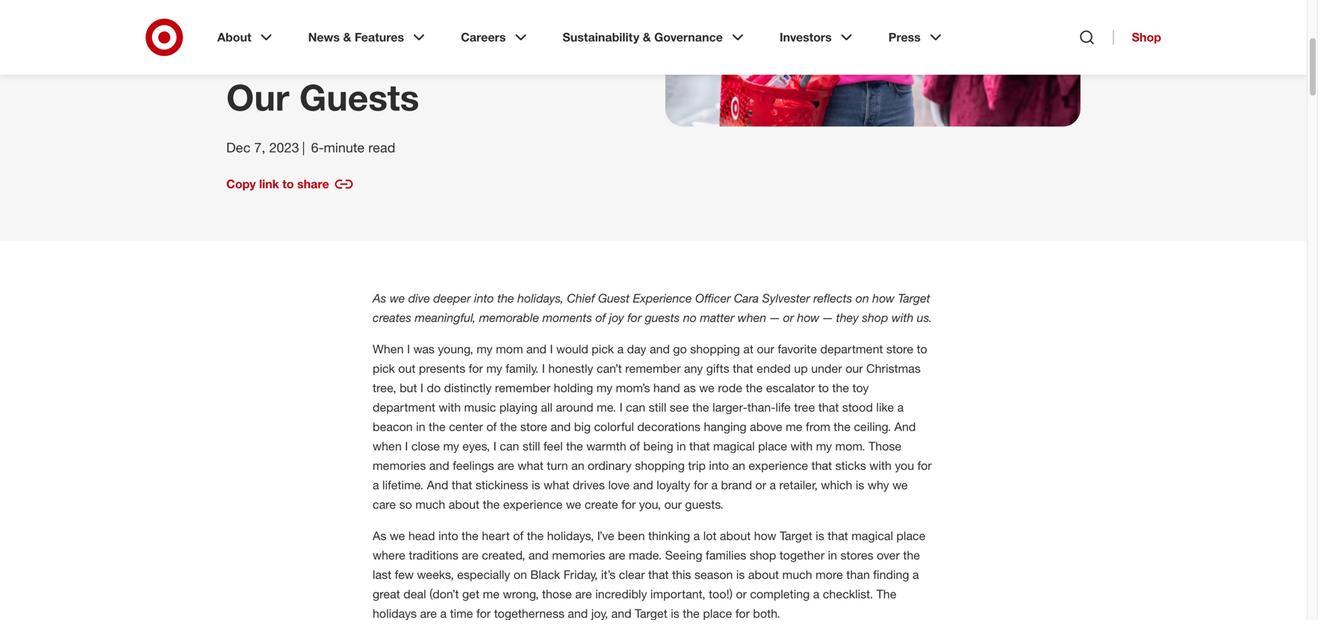 Task type: describe. For each thing, give the bounding box(es) containing it.
that down feelings
[[452, 478, 473, 492]]

toy
[[853, 381, 869, 395]]

are up it's
[[609, 548, 626, 563]]

moments
[[543, 310, 593, 325]]

features
[[355, 30, 404, 44]]

stickiness
[[476, 478, 529, 492]]

are down friday,
[[576, 587, 592, 602]]

share
[[297, 177, 329, 191]]

0 vertical spatial what
[[518, 458, 544, 473]]

and up "you,"
[[634, 478, 654, 492]]

i've
[[598, 529, 615, 543]]

for up guests.
[[694, 478, 708, 492]]

get
[[463, 587, 480, 602]]

holidays
[[373, 606, 417, 620]]

warmth
[[587, 439, 627, 454]]

to inside button
[[283, 177, 294, 191]]

a left retailer,
[[770, 478, 777, 492]]

1 horizontal spatial our
[[757, 342, 775, 356]]

colorful
[[594, 420, 634, 434]]

ceiling.
[[855, 420, 892, 434]]

the right see
[[693, 400, 710, 415]]

thinking
[[649, 529, 691, 543]]

ended
[[757, 361, 791, 376]]

created,
[[482, 548, 526, 563]]

deal
[[404, 587, 426, 602]]

that down at
[[733, 361, 754, 376]]

when inside when i was young, my mom and i would pick a day and go shopping at our favorite department store to pick out presents for my family. i honestly can't remember any gifts that ended up under our christmas tree, but i do distinctly remember holding my mom's hand as we rode the escalator to the toy department with music playing all around me. i can still see the larger-than-life tree that stood like a beacon in the center of the store and big colorful decorations hanging above me from the ceiling. and when i close my eyes, i can still feel the warmth of being in that magical place with my mom. those memories and feelings are what turn an ordinary shopping trip into an experience that sticks with you for a lifetime. and that stickiness is what drives love and loyalty for a brand or a retailer, which is why we care so much about the experience we create for you, our guests.
[[373, 439, 402, 454]]

me inside as we head into the heart of the holidays, i've been thinking a lot about how target is that magical place where traditions are created, and memories are made. seeing families shop together in stores over the last few weeks, especially on black friday, it's clear that this season is about much more than finding a great deal (don't get me wrong, those are incredibly important, too!) or completing a checklist. the holidays are a time for togetherness and joy, and target is the place for both.
[[483, 587, 500, 602]]

about inside when i was young, my mom and i would pick a day and go shopping at our favorite department store to pick out presents for my family. i honestly can't remember any gifts that ended up under our christmas tree, but i do distinctly remember holding my mom's hand as we rode the escalator to the toy department with music playing all around me. i can still see the larger-than-life tree that stood like a beacon in the center of the store and big colorful decorations hanging above me from the ceiling. and when i close my eyes, i can still feel the warmth of being in that magical place with my mom. those memories and feelings are what turn an ordinary shopping trip into an experience that sticks with you for a lifetime. and that stickiness is what drives love and loyalty for a brand or a retailer, which is why we care so much about the experience we create for you, our guests.
[[449, 497, 480, 512]]

the up than-
[[746, 381, 763, 395]]

governance
[[655, 30, 723, 44]]

i left do
[[421, 381, 424, 395]]

target for shop
[[899, 291, 931, 306]]

for up distinctly
[[469, 361, 483, 376]]

that up stores
[[828, 529, 849, 543]]

2 an from the left
[[733, 458, 746, 473]]

the right heart
[[527, 529, 544, 543]]

1 horizontal spatial can
[[626, 400, 646, 415]]

sustainability
[[563, 30, 640, 44]]

memories inside when i was young, my mom and i would pick a day and go shopping at our favorite department store to pick out presents for my family. i honestly can't remember any gifts that ended up under our christmas tree, but i do distinctly remember holding my mom's hand as we rode the escalator to the toy department with music playing all around me. i can still see the larger-than-life tree that stood like a beacon in the center of the store and big colorful decorations hanging above me from the ceiling. and when i close my eyes, i can still feel the warmth of being in that magical place with my mom. those memories and feelings are what turn an ordinary shopping trip into an experience that sticks with you for a lifetime. and that stickiness is what drives love and loyalty for a brand or a retailer, which is why we care so much about the experience we create for you, our guests.
[[373, 458, 426, 473]]

or inside as we dive deeper into the holidays, chief guest experience officer cara sylvester reflects on how target creates meaningful, memorable moments of joy for guests no matter when — or how — they shop with us.
[[784, 310, 794, 325]]

day
[[627, 342, 647, 356]]

1 horizontal spatial store
[[887, 342, 914, 356]]

and down close
[[430, 458, 450, 473]]

last
[[373, 568, 392, 582]]

than-
[[748, 400, 776, 415]]

trip
[[689, 458, 706, 473]]

1 vertical spatial still
[[523, 439, 541, 454]]

joy,
[[592, 606, 608, 620]]

checklist.
[[823, 587, 874, 602]]

my down "mom"
[[487, 361, 503, 376]]

chief
[[567, 291, 595, 306]]

being
[[644, 439, 674, 454]]

stores
[[841, 548, 874, 563]]

this
[[673, 568, 692, 582]]

sustainability & governance
[[563, 30, 723, 44]]

see
[[670, 400, 689, 415]]

of inside as we dive deeper into the holidays, chief guest experience officer cara sylvester reflects on how target creates meaningful, memorable moments of joy for guests no matter when — or how — they shop with us.
[[596, 310, 606, 325]]

and up feel
[[551, 420, 571, 434]]

i left was
[[407, 342, 410, 356]]

& for governance
[[643, 30, 651, 44]]

about link
[[207, 18, 286, 57]]

the down important, on the bottom
[[683, 606, 700, 620]]

the down "big"
[[567, 439, 584, 454]]

out
[[399, 361, 416, 376]]

we down you
[[893, 478, 908, 492]]

we inside as we head into the heart of the holidays, i've been thinking a lot about how target is that magical place where traditions are created, and memories are made. seeing families shop together in stores over the last few weeks, especially on black friday, it's clear that this season is about much more than finding a great deal (don't get me wrong, those are incredibly important, too!) or completing a checklist. the holidays are a time for togetherness and joy, and target is the place for both.
[[390, 529, 405, 543]]

deeper
[[434, 291, 471, 306]]

into inside as we dive deeper into the holidays, chief guest experience officer cara sylvester reflects on how target creates meaningful, memorable moments of joy for guests no matter when — or how — they shop with us.
[[474, 291, 494, 306]]

you
[[896, 458, 915, 473]]

in inside as we head into the heart of the holidays, i've been thinking a lot about how target is that magical place where traditions are created, and memories are made. seeing families shop together in stores over the last few weeks, especially on black friday, it's clear that this season is about much more than finding a great deal (don't get me wrong, those are incredibly important, too!) or completing a checklist. the holidays are a time for togetherness and joy, and target is the place for both.
[[828, 548, 838, 563]]

my left "mom"
[[477, 342, 493, 356]]

is down families
[[737, 568, 745, 582]]

news & features link
[[298, 18, 439, 57]]

above
[[750, 420, 783, 434]]

1 vertical spatial pick
[[373, 361, 395, 376]]

a right finding
[[913, 568, 920, 582]]

as for as we dive deeper into the holidays, chief guest experience officer cara sylvester reflects on how target creates meaningful, memorable moments of joy for guests no matter when — or how — they shop with us.
[[373, 291, 387, 306]]

gifts
[[707, 361, 730, 376]]

1 vertical spatial about
[[720, 529, 751, 543]]

1 vertical spatial can
[[500, 439, 520, 454]]

like
[[877, 400, 895, 415]]

a right like
[[898, 400, 904, 415]]

for right 'time'
[[477, 606, 491, 620]]

1 horizontal spatial in
[[677, 439, 686, 454]]

more
[[816, 568, 844, 582]]

a left 'time'
[[441, 606, 447, 620]]

been
[[618, 529, 645, 543]]

6-
[[311, 139, 324, 155]]

turn
[[547, 458, 568, 473]]

honestly
[[549, 361, 594, 376]]

0 horizontal spatial department
[[373, 400, 436, 415]]

a left lot
[[694, 529, 700, 543]]

we down drives
[[566, 497, 582, 512]]

the left toy
[[833, 381, 850, 395]]

memories inside as we head into the heart of the holidays, i've been thinking a lot about how target is that magical place where traditions are created, and memories are made. seeing families shop together in stores over the last few weeks, especially on black friday, it's clear that this season is about much more than finding a great deal (don't get me wrong, those are incredibly important, too!) or completing a checklist. the holidays are a time for togetherness and joy, and target is the place for both.
[[552, 548, 606, 563]]

or inside when i was young, my mom and i would pick a day and go shopping at our favorite department store to pick out presents for my family. i honestly can't remember any gifts that ended up under our christmas tree, but i do distinctly remember holding my mom's hand as we rode the escalator to the toy department with music playing all around me. i can still see the larger-than-life tree that stood like a beacon in the center of the store and big colorful decorations hanging above me from the ceiling. and when i close my eyes, i can still feel the warmth of being in that magical place with my mom. those memories and feelings are what turn an ordinary shopping trip into an experience that sticks with you for a lifetime. and that stickiness is what drives love and loyalty for a brand or a retailer, which is why we care so much about the experience we create for you, our guests.
[[756, 478, 767, 492]]

life
[[776, 400, 791, 415]]

1 — from the left
[[770, 310, 780, 325]]

dec 7, 2023
[[226, 139, 299, 155]]

into inside as we head into the heart of the holidays, i've been thinking a lot about how target is that magical place where traditions are created, and memories are made. seeing families shop together in stores over the last few weeks, especially on black friday, it's clear that this season is about much more than finding a great deal (don't get me wrong, those are incredibly important, too!) or completing a checklist. the holidays are a time for togetherness and joy, and target is the place for both.
[[439, 529, 459, 543]]

my down from
[[817, 439, 833, 454]]

i right me.
[[620, 400, 623, 415]]

both.
[[754, 606, 781, 620]]

mom's
[[616, 381, 651, 395]]

1 horizontal spatial shopping
[[691, 342, 741, 356]]

as we head into the heart of the holidays, i've been thinking a lot about how target is that magical place where traditions are created, and memories are made. seeing families shop together in stores over the last few weeks, especially on black friday, it's clear that this season is about much more than finding a great deal (don't get me wrong, those are incredibly important, too!) or completing a checklist. the holidays are a time for togetherness and joy, and target is the place for both.
[[373, 529, 926, 620]]

lifetime.
[[383, 478, 424, 492]]

ordinary
[[588, 458, 632, 473]]

matter
[[700, 310, 735, 325]]

of down music
[[487, 420, 497, 434]]

love
[[609, 478, 630, 492]]

than
[[847, 568, 870, 582]]

with inside as we dive deeper into the holidays, chief guest experience officer cara sylvester reflects on how target creates meaningful, memorable moments of joy for guests no matter when — or how — they shop with us.
[[892, 310, 914, 325]]

and left go
[[650, 342, 670, 356]]

i left close
[[405, 439, 408, 454]]

we inside as we dive deeper into the holidays, chief guest experience officer cara sylvester reflects on how target creates meaningful, memorable moments of joy for guests no matter when — or how — they shop with us.
[[390, 291, 405, 306]]

especially
[[457, 568, 511, 582]]

is right stickiness
[[532, 478, 541, 492]]

that up which
[[812, 458, 833, 473]]

for left the both.
[[736, 606, 750, 620]]

1 horizontal spatial experience
[[749, 458, 809, 473]]

but
[[400, 381, 417, 395]]

is up together
[[816, 529, 825, 543]]

6-minute read
[[311, 139, 396, 155]]

hand
[[654, 381, 681, 395]]

for inside as we dive deeper into the holidays, chief guest experience officer cara sylvester reflects on how target creates meaningful, memorable moments of joy for guests no matter when — or how — they shop with us.
[[628, 310, 642, 325]]

& for features
[[343, 30, 352, 44]]

experience
[[633, 291, 692, 306]]

copy link to share
[[226, 177, 329, 191]]

lot
[[704, 529, 717, 543]]

decorations
[[638, 420, 701, 434]]

completing
[[751, 587, 810, 602]]

friday,
[[564, 568, 598, 582]]

1 horizontal spatial remember
[[626, 361, 681, 376]]

the down playing
[[500, 420, 517, 434]]

my up me.
[[597, 381, 613, 395]]

favorite
[[778, 342, 818, 356]]

0 vertical spatial department
[[821, 342, 884, 356]]

link
[[259, 177, 279, 191]]

the up close
[[429, 420, 446, 434]]

those
[[869, 439, 902, 454]]

i left "would"
[[550, 342, 553, 356]]

a down more
[[814, 587, 820, 602]]

1 horizontal spatial pick
[[592, 342, 614, 356]]

are up especially
[[462, 548, 479, 563]]

that up "trip"
[[690, 439, 710, 454]]

holidays, inside as we head into the heart of the holidays, i've been thinking a lot about how target is that magical place where traditions are created, and memories are made. seeing families shop together in stores over the last few weeks, especially on black friday, it's clear that this season is about much more than finding a great deal (don't get me wrong, those are incredibly important, too!) or completing a checklist. the holidays are a time for togetherness and joy, and target is the place for both.
[[547, 529, 594, 543]]

1 vertical spatial store
[[521, 420, 548, 434]]

drives
[[573, 478, 605, 492]]

and down incredibly
[[612, 606, 632, 620]]

read
[[369, 139, 396, 155]]

with down do
[[439, 400, 461, 415]]

under
[[812, 361, 843, 376]]

of inside as we head into the heart of the holidays, i've been thinking a lot about how target is that magical place where traditions are created, and memories are made. seeing families shop together in stores over the last few weeks, especially on black friday, it's clear that this season is about much more than finding a great deal (don't get me wrong, those are incredibly important, too!) or completing a checklist. the holidays are a time for togetherness and joy, and target is the place for both.
[[514, 529, 524, 543]]

incredibly
[[596, 587, 648, 602]]

few
[[395, 568, 414, 582]]



Task type: vqa. For each thing, say whether or not it's contained in the screenshot.
search
no



Task type: locate. For each thing, give the bounding box(es) containing it.
guests
[[645, 310, 680, 325]]

target down important, on the bottom
[[635, 606, 668, 620]]

memories up friday,
[[552, 548, 606, 563]]

a up guests.
[[712, 478, 718, 492]]

1 vertical spatial me
[[483, 587, 500, 602]]

the down stickiness
[[483, 497, 500, 512]]

0 vertical spatial how
[[873, 291, 895, 306]]

of left joy
[[596, 310, 606, 325]]

holidays, inside as we dive deeper into the holidays, chief guest experience officer cara sylvester reflects on how target creates meaningful, memorable moments of joy for guests no matter when — or how — they shop with us.
[[518, 291, 564, 306]]

1 vertical spatial in
[[677, 439, 686, 454]]

1 vertical spatial department
[[373, 400, 436, 415]]

important,
[[651, 587, 706, 602]]

tree,
[[373, 381, 397, 395]]

1 vertical spatial when
[[373, 439, 402, 454]]

i
[[407, 342, 410, 356], [550, 342, 553, 356], [542, 361, 545, 376], [421, 381, 424, 395], [620, 400, 623, 415], [405, 439, 408, 454], [494, 439, 497, 454]]

1 vertical spatial much
[[783, 568, 813, 582]]

pick up can't
[[592, 342, 614, 356]]

me.
[[597, 400, 617, 415]]

presents
[[419, 361, 466, 376]]

i right family. on the bottom left of the page
[[542, 361, 545, 376]]

a left day
[[618, 342, 624, 356]]

too!)
[[709, 587, 733, 602]]

are inside when i was young, my mom and i would pick a day and go shopping at our favorite department store to pick out presents for my family. i honestly can't remember any gifts that ended up under our christmas tree, but i do distinctly remember holding my mom's hand as we rode the escalator to the toy department with music playing all around me. i can still see the larger-than-life tree that stood like a beacon in the center of the store and big colorful decorations hanging above me from the ceiling. and when i close my eyes, i can still feel the warmth of being in that magical place with my mom. those memories and feelings are what turn an ordinary shopping trip into an experience that sticks with you for a lifetime. and that stickiness is what drives love and loyalty for a brand or a retailer, which is why we care so much about the experience we create for you, our guests.
[[498, 458, 515, 473]]

season
[[695, 568, 733, 582]]

0 horizontal spatial still
[[523, 439, 541, 454]]

an up brand
[[733, 458, 746, 473]]

and up family. on the bottom left of the page
[[527, 342, 547, 356]]

the right over
[[904, 548, 921, 563]]

all
[[541, 400, 553, 415]]

big
[[575, 420, 591, 434]]

much down together
[[783, 568, 813, 582]]

0 horizontal spatial or
[[736, 587, 747, 602]]

2 horizontal spatial how
[[873, 291, 895, 306]]

& inside sustainability & governance link
[[643, 30, 651, 44]]

any
[[685, 361, 703, 376]]

shopping down being
[[635, 458, 685, 473]]

2 horizontal spatial our
[[846, 361, 864, 376]]

shop
[[1133, 30, 1162, 44]]

traditions
[[409, 548, 459, 563]]

as inside as we dive deeper into the holidays, chief guest experience officer cara sylvester reflects on how target creates meaningful, memorable moments of joy for guests no matter when — or how — they shop with us.
[[373, 291, 387, 306]]

retailer,
[[780, 478, 818, 492]]

as for as we head into the heart of the holidays, i've been thinking a lot about how target is that magical place where traditions are created, and memories are made. seeing families shop together in stores over the last few weeks, especially on black friday, it's clear that this season is about much more than finding a great deal (don't get me wrong, those are incredibly important, too!) or completing a checklist. the holidays are a time for togetherness and joy, and target is the place for both.
[[373, 529, 387, 543]]

into up the memorable
[[474, 291, 494, 306]]

brand
[[722, 478, 753, 492]]

with up why
[[870, 458, 892, 473]]

1 horizontal spatial shop
[[863, 310, 889, 325]]

remember down family. on the bottom left of the page
[[495, 381, 551, 395]]

for left "you,"
[[622, 497, 636, 512]]

department down they
[[821, 342, 884, 356]]

distinctly
[[444, 381, 492, 395]]

holidays, left i've
[[547, 529, 594, 543]]

0 vertical spatial store
[[887, 342, 914, 356]]

much inside as we head into the heart of the holidays, i've been thinking a lot about how target is that magical place where traditions are created, and memories are made. seeing families shop together in stores over the last few weeks, especially on black friday, it's clear that this season is about much more than finding a great deal (don't get me wrong, those are incredibly important, too!) or completing a checklist. the holidays are a time for togetherness and joy, and target is the place for both.
[[783, 568, 813, 582]]

0 horizontal spatial to
[[283, 177, 294, 191]]

care
[[373, 497, 396, 512]]

me inside when i was young, my mom and i would pick a day and go shopping at our favorite department store to pick out presents for my family. i honestly can't remember any gifts that ended up under our christmas tree, but i do distinctly remember holding my mom's hand as we rode the escalator to the toy department with music playing all around me. i can still see the larger-than-life tree that stood like a beacon in the center of the store and big colorful decorations hanging above me from the ceiling. and when i close my eyes, i can still feel the warmth of being in that magical place with my mom. those memories and feelings are what turn an ordinary shopping trip into an experience that sticks with you for a lifetime. and that stickiness is what drives love and loyalty for a brand or a retailer, which is why we care so much about the experience we create for you, our guests.
[[786, 420, 803, 434]]

copy
[[226, 177, 256, 191]]

i right eyes,
[[494, 439, 497, 454]]

that
[[733, 361, 754, 376], [819, 400, 840, 415], [690, 439, 710, 454], [812, 458, 833, 473], [452, 478, 473, 492], [828, 529, 849, 543], [649, 568, 669, 582]]

are down deal
[[420, 606, 437, 620]]

or right brand
[[756, 478, 767, 492]]

feelings
[[453, 458, 494, 473]]

1 horizontal spatial &
[[643, 30, 651, 44]]

for right joy
[[628, 310, 642, 325]]

1 vertical spatial shopping
[[635, 458, 685, 473]]

on inside as we dive deeper into the holidays, chief guest experience officer cara sylvester reflects on how target creates meaningful, memorable moments of joy for guests no matter when — or how — they shop with us.
[[856, 291, 870, 306]]

target for in
[[780, 529, 813, 543]]

when inside as we dive deeper into the holidays, chief guest experience officer cara sylvester reflects on how target creates meaningful, memorable moments of joy for guests no matter when — or how — they shop with us.
[[738, 310, 767, 325]]

the left heart
[[462, 529, 479, 543]]

magical inside when i was young, my mom and i would pick a day and go shopping at our favorite department store to pick out presents for my family. i honestly can't remember any gifts that ended up under our christmas tree, but i do distinctly remember holding my mom's hand as we rode the escalator to the toy department with music playing all around me. i can still see the larger-than-life tree that stood like a beacon in the center of the store and big colorful decorations hanging above me from the ceiling. and when i close my eyes, i can still feel the warmth of being in that magical place with my mom. those memories and feelings are what turn an ordinary shopping trip into an experience that sticks with you for a lifetime. and that stickiness is what drives love and loyalty for a brand or a retailer, which is why we care so much about the experience we create for you, our guests.
[[714, 439, 755, 454]]

is
[[532, 478, 541, 492], [856, 478, 865, 492], [816, 529, 825, 543], [737, 568, 745, 582], [671, 606, 680, 620]]

1 horizontal spatial me
[[786, 420, 803, 434]]

how for on
[[873, 291, 895, 306]]

0 horizontal spatial how
[[755, 529, 777, 543]]

0 horizontal spatial when
[[373, 439, 402, 454]]

& inside news & features link
[[343, 30, 352, 44]]

2 vertical spatial in
[[828, 548, 838, 563]]

music
[[464, 400, 496, 415]]

1 vertical spatial remember
[[495, 381, 551, 395]]

0 vertical spatial pick
[[592, 342, 614, 356]]

holding
[[554, 381, 594, 395]]

1 & from the left
[[343, 30, 352, 44]]

holidays,
[[518, 291, 564, 306], [547, 529, 594, 543]]

heart
[[482, 529, 510, 543]]

how right lot
[[755, 529, 777, 543]]

0 horizontal spatial —
[[770, 310, 780, 325]]

1 horizontal spatial much
[[783, 568, 813, 582]]

0 vertical spatial remember
[[626, 361, 681, 376]]

around
[[556, 400, 594, 415]]

where
[[373, 548, 406, 563]]

how down sylvester
[[798, 310, 820, 325]]

are
[[498, 458, 515, 473], [462, 548, 479, 563], [609, 548, 626, 563], [576, 587, 592, 602], [420, 606, 437, 620]]

or right too!)
[[736, 587, 747, 602]]

they
[[837, 310, 859, 325]]

& right news
[[343, 30, 352, 44]]

2 horizontal spatial target
[[899, 291, 931, 306]]

about up completing
[[749, 568, 780, 582]]

1 horizontal spatial or
[[756, 478, 767, 492]]

can right eyes,
[[500, 439, 520, 454]]

0 horizontal spatial memories
[[373, 458, 426, 473]]

memorable
[[479, 310, 539, 325]]

& left governance
[[643, 30, 651, 44]]

0 vertical spatial target
[[899, 291, 931, 306]]

do
[[427, 381, 441, 395]]

place inside when i was young, my mom and i would pick a day and go shopping at our favorite department store to pick out presents for my family. i honestly can't remember any gifts that ended up under our christmas tree, but i do distinctly remember holding my mom's hand as we rode the escalator to the toy department with music playing all around me. i can still see the larger-than-life tree that stood like a beacon in the center of the store and big colorful decorations hanging above me from the ceiling. and when i close my eyes, i can still feel the warmth of being in that magical place with my mom. those memories and feelings are what turn an ordinary shopping trip into an experience that sticks with you for a lifetime. and that stickiness is what drives love and loyalty for a brand or a retailer, which is why we care so much about the experience we create for you, our guests.
[[759, 439, 788, 454]]

seeing
[[666, 548, 703, 563]]

0 vertical spatial place
[[759, 439, 788, 454]]

into up traditions
[[439, 529, 459, 543]]

2 horizontal spatial place
[[897, 529, 926, 543]]

0 vertical spatial shopping
[[691, 342, 741, 356]]

and up those
[[895, 420, 917, 434]]

into inside when i was young, my mom and i would pick a day and go shopping at our favorite department store to pick out presents for my family. i honestly can't remember any gifts that ended up under our christmas tree, but i do distinctly remember holding my mom's hand as we rode the escalator to the toy department with music playing all around me. i can still see the larger-than-life tree that stood like a beacon in the center of the store and big colorful decorations hanging above me from the ceiling. and when i close my eyes, i can still feel the warmth of being in that magical place with my mom. those memories and feelings are what turn an ordinary shopping trip into an experience that sticks with you for a lifetime. and that stickiness is what drives love and loyalty for a brand or a retailer, which is why we care so much about the experience we create for you, our guests.
[[710, 458, 729, 473]]

2 vertical spatial to
[[819, 381, 829, 395]]

copy link to share button
[[226, 175, 353, 193]]

0 vertical spatial holidays,
[[518, 291, 564, 306]]

an
[[572, 458, 585, 473], [733, 458, 746, 473]]

much inside when i was young, my mom and i would pick a day and go shopping at our favorite department store to pick out presents for my family. i honestly can't remember any gifts that ended up under our christmas tree, but i do distinctly remember holding my mom's hand as we rode the escalator to the toy department with music playing all around me. i can still see the larger-than-life tree that stood like a beacon in the center of the store and big colorful decorations hanging above me from the ceiling. and when i close my eyes, i can still feel the warmth of being in that magical place with my mom. those memories and feelings are what turn an ordinary shopping trip into an experience that sticks with you for a lifetime. and that stickiness is what drives love and loyalty for a brand or a retailer, which is why we care so much about the experience we create for you, our guests.
[[416, 497, 446, 512]]

as up where
[[373, 529, 387, 543]]

0 vertical spatial or
[[784, 310, 794, 325]]

0 horizontal spatial much
[[416, 497, 446, 512]]

store up christmas
[[887, 342, 914, 356]]

2 — from the left
[[823, 310, 833, 325]]

1 horizontal spatial magical
[[852, 529, 894, 543]]

experience down stickiness
[[503, 497, 563, 512]]

a up care
[[373, 478, 379, 492]]

0 vertical spatial on
[[856, 291, 870, 306]]

on up wrong,
[[514, 568, 527, 582]]

on up they
[[856, 291, 870, 306]]

in up more
[[828, 548, 838, 563]]

time
[[450, 606, 473, 620]]

press link
[[879, 18, 956, 57]]

1 vertical spatial our
[[846, 361, 864, 376]]

0 horizontal spatial target
[[635, 606, 668, 620]]

memories up the "lifetime."
[[373, 458, 426, 473]]

1 vertical spatial target
[[780, 529, 813, 543]]

cara
[[735, 291, 759, 306]]

1 vertical spatial shop
[[750, 548, 777, 563]]

and
[[527, 342, 547, 356], [650, 342, 670, 356], [551, 420, 571, 434], [430, 458, 450, 473], [634, 478, 654, 492], [529, 548, 549, 563], [568, 606, 588, 620], [612, 606, 632, 620]]

as up the creates
[[373, 291, 387, 306]]

how for about
[[755, 529, 777, 543]]

1 vertical spatial magical
[[852, 529, 894, 543]]

1 horizontal spatial still
[[649, 400, 667, 415]]

1 horizontal spatial and
[[895, 420, 917, 434]]

creates
[[373, 310, 412, 325]]

0 horizontal spatial remember
[[495, 381, 551, 395]]

0 vertical spatial about
[[449, 497, 480, 512]]

beacon
[[373, 420, 413, 434]]

1 as from the top
[[373, 291, 387, 306]]

remember
[[626, 361, 681, 376], [495, 381, 551, 395]]

2 as from the top
[[373, 529, 387, 543]]

loyalty
[[657, 478, 691, 492]]

sylvester
[[763, 291, 811, 306]]

feel
[[544, 439, 563, 454]]

no
[[684, 310, 697, 325]]

as inside as we head into the heart of the holidays, i've been thinking a lot about how target is that magical place where traditions are created, and memories are made. seeing families shop together in stores over the last few weeks, especially on black friday, it's clear that this season is about much more than finding a great deal (don't get me wrong, those are incredibly important, too!) or completing a checklist. the holidays are a time for togetherness and joy, and target is the place for both.
[[373, 529, 387, 543]]

1 an from the left
[[572, 458, 585, 473]]

2 horizontal spatial or
[[784, 310, 794, 325]]

of left being
[[630, 439, 640, 454]]

that up from
[[819, 400, 840, 415]]

the up mom.
[[834, 420, 851, 434]]

we right as
[[700, 381, 715, 395]]

my down center
[[443, 439, 459, 454]]

magical up stores
[[852, 529, 894, 543]]

would
[[557, 342, 589, 356]]

1 vertical spatial to
[[917, 342, 928, 356]]

meaningful,
[[415, 310, 476, 325]]

0 vertical spatial to
[[283, 177, 294, 191]]

place down too!)
[[703, 606, 733, 620]]

0 vertical spatial our
[[757, 342, 775, 356]]

shop inside as we dive deeper into the holidays, chief guest experience officer cara sylvester reflects on how target creates meaningful, memorable moments of joy for guests no matter when — or how — they shop with us.
[[863, 310, 889, 325]]

1 vertical spatial experience
[[503, 497, 563, 512]]

or down sylvester
[[784, 310, 794, 325]]

an right 'turn'
[[572, 458, 585, 473]]

1 horizontal spatial when
[[738, 310, 767, 325]]

0 horizontal spatial our
[[665, 497, 682, 512]]

for right you
[[918, 458, 932, 473]]

1 vertical spatial how
[[798, 310, 820, 325]]

0 horizontal spatial into
[[439, 529, 459, 543]]

pick
[[592, 342, 614, 356], [373, 361, 395, 376]]

or inside as we head into the heart of the holidays, i've been thinking a lot about how target is that magical place where traditions are created, and memories are made. seeing families shop together in stores over the last few weeks, especially on black friday, it's clear that this season is about much more than finding a great deal (don't get me wrong, those are incredibly important, too!) or completing a checklist. the holidays are a time for togetherness and joy, and target is the place for both.
[[736, 587, 747, 602]]

1 vertical spatial or
[[756, 478, 767, 492]]

2 vertical spatial how
[[755, 529, 777, 543]]

what down 'turn'
[[544, 478, 570, 492]]

dec
[[226, 139, 251, 155]]

0 vertical spatial and
[[895, 420, 917, 434]]

a
[[618, 342, 624, 356], [898, 400, 904, 415], [373, 478, 379, 492], [712, 478, 718, 492], [770, 478, 777, 492], [694, 529, 700, 543], [913, 568, 920, 582], [814, 587, 820, 602], [441, 606, 447, 620]]

our right at
[[757, 342, 775, 356]]

1 horizontal spatial target
[[780, 529, 813, 543]]

and right the "lifetime."
[[427, 478, 449, 492]]

is down important, on the bottom
[[671, 606, 680, 620]]

1 horizontal spatial place
[[759, 439, 788, 454]]

0 horizontal spatial in
[[416, 420, 426, 434]]

sustainability & governance link
[[553, 18, 758, 57]]

for
[[628, 310, 642, 325], [469, 361, 483, 376], [918, 458, 932, 473], [694, 478, 708, 492], [622, 497, 636, 512], [477, 606, 491, 620], [736, 606, 750, 620]]

1 vertical spatial into
[[710, 458, 729, 473]]

press
[[889, 30, 921, 44]]

shop inside as we head into the heart of the holidays, i've been thinking a lot about how target is that magical place where traditions are created, and memories are made. seeing families shop together in stores over the last few weeks, especially on black friday, it's clear that this season is about much more than finding a great deal (don't get me wrong, those are incredibly important, too!) or completing a checklist. the holidays are a time for togetherness and joy, and target is the place for both.
[[750, 548, 777, 563]]

2 vertical spatial about
[[749, 568, 780, 582]]

1 vertical spatial what
[[544, 478, 570, 492]]

1 horizontal spatial memories
[[552, 548, 606, 563]]

1 horizontal spatial —
[[823, 310, 833, 325]]

and left joy,
[[568, 606, 588, 620]]

mom.
[[836, 439, 866, 454]]

2 & from the left
[[643, 30, 651, 44]]

2 vertical spatial target
[[635, 606, 668, 620]]

we up the creates
[[390, 291, 405, 306]]

pick up tree,
[[373, 361, 395, 376]]

2 horizontal spatial to
[[917, 342, 928, 356]]

2 vertical spatial place
[[703, 606, 733, 620]]

magical inside as we head into the heart of the holidays, i've been thinking a lot about how target is that magical place where traditions are created, and memories are made. seeing families shop together in stores over the last few weeks, especially on black friday, it's clear that this season is about much more than finding a great deal (don't get me wrong, those are incredibly important, too!) or completing a checklist. the holidays are a time for togetherness and joy, and target is the place for both.
[[852, 529, 894, 543]]

0 vertical spatial can
[[626, 400, 646, 415]]

larger-
[[713, 400, 748, 415]]

1 vertical spatial memories
[[552, 548, 606, 563]]

as
[[684, 381, 696, 395]]

0 horizontal spatial on
[[514, 568, 527, 582]]

sticks
[[836, 458, 867, 473]]

the
[[498, 291, 515, 306], [746, 381, 763, 395], [833, 381, 850, 395], [693, 400, 710, 415], [429, 420, 446, 434], [500, 420, 517, 434], [834, 420, 851, 434], [567, 439, 584, 454], [483, 497, 500, 512], [462, 529, 479, 543], [527, 529, 544, 543], [904, 548, 921, 563], [683, 606, 700, 620]]

rode
[[718, 381, 743, 395]]

to down us.
[[917, 342, 928, 356]]

togetherness
[[494, 606, 565, 620]]

stood
[[843, 400, 874, 415]]

about down feelings
[[449, 497, 480, 512]]

are up stickiness
[[498, 458, 515, 473]]

the inside as we dive deeper into the holidays, chief guest experience officer cara sylvester reflects on how target creates meaningful, memorable moments of joy for guests no matter when — or how — they shop with us.
[[498, 291, 515, 306]]

0 horizontal spatial an
[[572, 458, 585, 473]]

0 vertical spatial in
[[416, 420, 426, 434]]

is left why
[[856, 478, 865, 492]]

up
[[795, 361, 808, 376]]

0 vertical spatial memories
[[373, 458, 426, 473]]

experience up retailer,
[[749, 458, 809, 473]]

much right 'so'
[[416, 497, 446, 512]]

place down above
[[759, 439, 788, 454]]

our
[[757, 342, 775, 356], [846, 361, 864, 376], [665, 497, 682, 512]]

magical
[[714, 439, 755, 454], [852, 529, 894, 543]]

that left this
[[649, 568, 669, 582]]

2 vertical spatial our
[[665, 497, 682, 512]]

what
[[518, 458, 544, 473], [544, 478, 570, 492]]

target up us.
[[899, 291, 931, 306]]

with left us.
[[892, 310, 914, 325]]

and up black
[[529, 548, 549, 563]]

guest
[[599, 291, 630, 306]]

great
[[373, 587, 400, 602]]

0 horizontal spatial shopping
[[635, 458, 685, 473]]

2 horizontal spatial in
[[828, 548, 838, 563]]

1 horizontal spatial how
[[798, 310, 820, 325]]

can't
[[597, 361, 622, 376]]

target inside as we dive deeper into the holidays, chief guest experience officer cara sylvester reflects on how target creates meaningful, memorable moments of joy for guests no matter when — or how — they shop with us.
[[899, 291, 931, 306]]

our up toy
[[846, 361, 864, 376]]

with down from
[[791, 439, 813, 454]]

which
[[822, 478, 853, 492]]

1 horizontal spatial department
[[821, 342, 884, 356]]

—
[[770, 310, 780, 325], [823, 310, 833, 325]]

target up together
[[780, 529, 813, 543]]

— left they
[[823, 310, 833, 325]]

magical down hanging
[[714, 439, 755, 454]]

news
[[308, 30, 340, 44]]

the up the memorable
[[498, 291, 515, 306]]

in right being
[[677, 439, 686, 454]]

0 vertical spatial magical
[[714, 439, 755, 454]]

us.
[[918, 310, 933, 325]]

on inside as we head into the heart of the holidays, i've been thinking a lot about how target is that magical place where traditions are created, and memories are made. seeing families shop together in stores over the last few weeks, especially on black friday, it's clear that this season is about much more than finding a great deal (don't get me wrong, those are incredibly important, too!) or completing a checklist. the holidays are a time for togetherness and joy, and target is the place for both.
[[514, 568, 527, 582]]

guests.
[[686, 497, 724, 512]]

still
[[649, 400, 667, 415], [523, 439, 541, 454]]

0 vertical spatial me
[[786, 420, 803, 434]]

on
[[856, 291, 870, 306], [514, 568, 527, 582]]

0 horizontal spatial and
[[427, 478, 449, 492]]

0 vertical spatial still
[[649, 400, 667, 415]]

how inside as we head into the heart of the holidays, i've been thinking a lot about how target is that magical place where traditions are created, and memories are made. seeing families shop together in stores over the last few weeks, especially on black friday, it's clear that this season is about much more than finding a great deal (don't get me wrong, those are incredibly important, too!) or completing a checklist. the holidays are a time for togetherness and joy, and target is the place for both.
[[755, 529, 777, 543]]

0 vertical spatial into
[[474, 291, 494, 306]]

to down under
[[819, 381, 829, 395]]

of right heart
[[514, 529, 524, 543]]

1 horizontal spatial on
[[856, 291, 870, 306]]

0 vertical spatial as
[[373, 291, 387, 306]]

1 horizontal spatial to
[[819, 381, 829, 395]]

families
[[706, 548, 747, 563]]

eyes,
[[463, 439, 490, 454]]

in up close
[[416, 420, 426, 434]]

news & features
[[308, 30, 404, 44]]

shop right families
[[750, 548, 777, 563]]

into
[[474, 291, 494, 306], [710, 458, 729, 473], [439, 529, 459, 543]]



